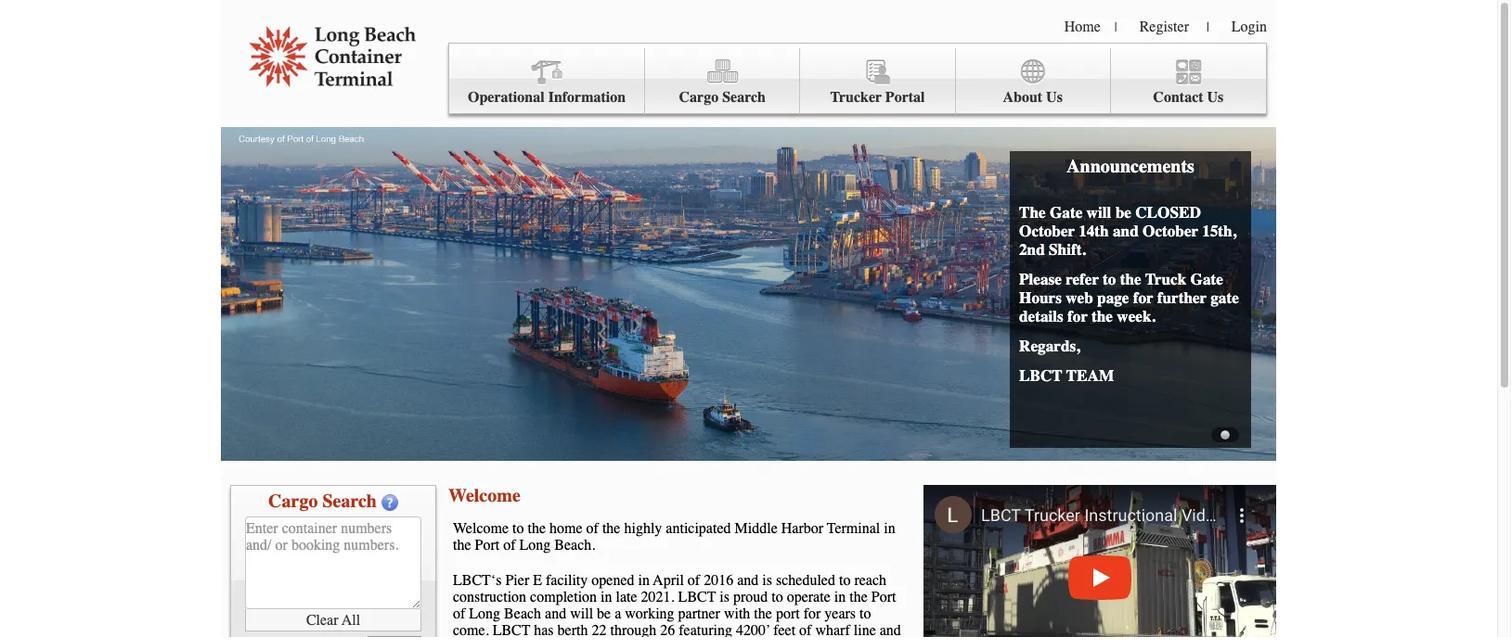 Task type: locate. For each thing, give the bounding box(es) containing it.
beach
[[504, 606, 541, 623]]

home link
[[1065, 19, 1101, 35]]

1 vertical spatial and
[[545, 606, 567, 623]]

long up e
[[520, 538, 551, 554]]

to left home
[[513, 521, 524, 538]]

to
[[1103, 270, 1116, 289], [513, 521, 524, 538], [839, 573, 851, 590], [772, 590, 783, 606], [860, 606, 871, 623]]

Enter container numbers and/ or booking numbers. text field
[[245, 517, 422, 610]]

| left login
[[1207, 19, 1210, 35]]

0 vertical spatial cargo search
[[679, 89, 766, 106]]

0 horizontal spatial lbct
[[493, 623, 531, 638]]

middle
[[735, 521, 778, 538]]

in right terminal
[[884, 521, 896, 538]]

1 vertical spatial search
[[323, 491, 377, 513]]

2nd
[[1019, 240, 1045, 259]]

facility
[[546, 573, 588, 590]]

cargo
[[679, 89, 719, 106], [268, 491, 318, 513]]

0 vertical spatial cargo
[[679, 89, 719, 106]]

for right port
[[804, 606, 821, 623]]

for right details
[[1068, 307, 1088, 326]]

gate right the
[[1050, 203, 1083, 222]]

welcome inside welcome to the home of the highly anticipated middle harbor terminal in the port of long beach.
[[453, 521, 509, 538]]

15th,
[[1203, 222, 1237, 240]]

search
[[723, 89, 766, 106], [323, 491, 377, 513]]

| right 'home' on the top right of page
[[1115, 19, 1118, 35]]

1 horizontal spatial be
[[1116, 203, 1132, 222]]

will inside the lbct's pier e facility opened in april of 2016 and is scheduled to reach construction completion in late 2021.  lbct is proud to operate in the port of long beach and will be a working partner with the port for years to come.  lbct has berth 22 through 26 featuring 4200' feet of wharf line
[[570, 606, 593, 623]]

long inside the lbct's pier e facility opened in april of 2016 and is scheduled to reach construction completion in late 2021.  lbct is proud to operate in the port of long beach and will be a working partner with the port for years to come.  lbct has berth 22 through 26 featuring 4200' feet of wharf line
[[469, 606, 501, 623]]

1 us from the left
[[1047, 89, 1063, 106]]

details
[[1019, 307, 1064, 326]]

all
[[342, 612, 360, 629]]

truck
[[1146, 270, 1187, 289]]

long down the 'lbct's'
[[469, 606, 501, 623]]

e
[[533, 573, 542, 590]]

gate
[[1050, 203, 1083, 222], [1191, 270, 1224, 289]]

0 vertical spatial long
[[520, 538, 551, 554]]

operational
[[468, 89, 545, 106]]

in left late
[[601, 590, 612, 606]]

1 vertical spatial will
[[570, 606, 593, 623]]

2 us from the left
[[1208, 89, 1224, 106]]

0 horizontal spatial search
[[323, 491, 377, 513]]

0 horizontal spatial cargo
[[268, 491, 318, 513]]

0 vertical spatial welcome
[[448, 486, 521, 507]]

1 vertical spatial port
[[872, 590, 896, 606]]

is left scheduled
[[763, 573, 772, 590]]

the left port
[[754, 606, 772, 623]]

0 vertical spatial be
[[1116, 203, 1132, 222]]

1 vertical spatial long
[[469, 606, 501, 623]]

harbor
[[782, 521, 824, 538]]

us inside contact us link
[[1208, 89, 1224, 106]]

1 vertical spatial lbct
[[678, 590, 716, 606]]

lbct's pier e facility opened in april of 2016 and is scheduled to reach construction completion in late 2021.  lbct is proud to operate in the port of long beach and will be a working partner with the port for years to come.  lbct has berth 22 through 26 featuring 4200' feet of wharf line 
[[453, 573, 909, 638]]

will down announcements
[[1087, 203, 1112, 222]]

us right about
[[1047, 89, 1063, 106]]

1 horizontal spatial |
[[1207, 19, 1210, 35]]

1 horizontal spatial for
[[1068, 307, 1088, 326]]

1 horizontal spatial cargo search
[[679, 89, 766, 106]]

1 horizontal spatial port
[[872, 590, 896, 606]]

will
[[1087, 203, 1112, 222], [570, 606, 593, 623]]

1 vertical spatial welcome
[[453, 521, 509, 538]]

1 horizontal spatial cargo
[[679, 89, 719, 106]]

please
[[1019, 270, 1062, 289]]

port inside welcome to the home of the highly anticipated middle harbor terminal in the port of long beach.
[[475, 538, 500, 554]]

the gate will be closed october 14th and october 15th, 2nd shift.
[[1019, 203, 1237, 259]]

cargo search
[[679, 89, 766, 106], [268, 491, 377, 513]]

will inside the gate will be closed october 14th and october 15th, 2nd shift.
[[1087, 203, 1112, 222]]

us right contact
[[1208, 89, 1224, 106]]

will left the a on the bottom left
[[570, 606, 593, 623]]

0 horizontal spatial |
[[1115, 19, 1118, 35]]

to inside welcome to the home of the highly anticipated middle harbor terminal in the port of long beach.
[[513, 521, 524, 538]]

1 vertical spatial cargo
[[268, 491, 318, 513]]

about us link
[[956, 48, 1111, 114]]

to right 'years'
[[860, 606, 871, 623]]

further
[[1158, 289, 1207, 307]]

long
[[520, 538, 551, 554], [469, 606, 501, 623]]

1 horizontal spatial long
[[520, 538, 551, 554]]

to right proud
[[772, 590, 783, 606]]

operational information link
[[449, 48, 645, 114]]

welcome for welcome to the home of the highly anticipated middle harbor terminal in the port of long beach.
[[453, 521, 509, 538]]

is
[[763, 573, 772, 590], [720, 590, 730, 606]]

welcome to the home of the highly anticipated middle harbor terminal in the port of long beach.
[[453, 521, 896, 554]]

of up pier at the left of page
[[503, 538, 516, 554]]

0 vertical spatial and
[[737, 573, 759, 590]]

0 vertical spatial will
[[1087, 203, 1112, 222]]

1 horizontal spatial gate
[[1191, 270, 1224, 289]]

hours
[[1019, 289, 1062, 307]]

None submit
[[368, 637, 422, 638]]

1 horizontal spatial us
[[1208, 89, 1224, 106]]

october up please
[[1019, 222, 1075, 240]]

0 horizontal spatial be
[[597, 606, 611, 623]]

1 horizontal spatial lbct
[[678, 590, 716, 606]]

operational information
[[468, 89, 626, 106]]

0 vertical spatial gate
[[1050, 203, 1083, 222]]

in
[[884, 521, 896, 538], [638, 573, 650, 590], [601, 590, 612, 606], [834, 590, 846, 606]]

lbct up featuring
[[678, 590, 716, 606]]

0 horizontal spatial will
[[570, 606, 593, 623]]

0 horizontal spatial cargo search
[[268, 491, 377, 513]]

22
[[592, 623, 607, 638]]

gate inside the gate will be closed october 14th and october 15th, 2nd shift.
[[1050, 203, 1083, 222]]

october up truck
[[1143, 222, 1199, 240]]

anticipated
[[666, 521, 731, 538]]

home
[[550, 521, 583, 538]]

october
[[1019, 222, 1075, 240], [1143, 222, 1199, 240]]

operate
[[787, 590, 831, 606]]

menu bar containing operational information
[[448, 43, 1267, 114]]

clear all
[[306, 612, 360, 629]]

1 vertical spatial gate
[[1191, 270, 1224, 289]]

and right "beach"
[[545, 606, 567, 623]]

0 vertical spatial port
[[475, 538, 500, 554]]

0 horizontal spatial us
[[1047, 89, 1063, 106]]

long inside welcome to the home of the highly anticipated middle harbor terminal in the port of long beach.
[[520, 538, 551, 554]]

to right refer
[[1103, 270, 1116, 289]]

lbct left the has
[[493, 623, 531, 638]]

trucker
[[830, 89, 882, 106]]

lbct down "regards,​"
[[1019, 367, 1063, 385]]

the left the week.
[[1092, 307, 1113, 326]]

a
[[615, 606, 621, 623]]

1 horizontal spatial october
[[1143, 222, 1199, 240]]

1 horizontal spatial will
[[1087, 203, 1112, 222]]

menu bar
[[448, 43, 1267, 114]]

1 vertical spatial be
[[597, 606, 611, 623]]

0 horizontal spatial october
[[1019, 222, 1075, 240]]

be left the a on the bottom left
[[597, 606, 611, 623]]

construction
[[453, 590, 527, 606]]

1 horizontal spatial search
[[723, 89, 766, 106]]

week.
[[1117, 307, 1156, 326]]

line
[[854, 623, 876, 638]]

gate inside please refer to the truck gate hours web page for further gate details for the week.
[[1191, 270, 1224, 289]]

port up line
[[872, 590, 896, 606]]

port
[[475, 538, 500, 554], [872, 590, 896, 606]]

0 horizontal spatial and
[[545, 606, 567, 623]]

clear all button
[[245, 610, 422, 632]]

be
[[1116, 203, 1132, 222], [597, 606, 611, 623]]

the up the 'lbct's'
[[453, 538, 471, 554]]

us inside about us link
[[1047, 89, 1063, 106]]

0 vertical spatial search
[[723, 89, 766, 106]]

0 horizontal spatial for
[[804, 606, 821, 623]]

us for about us
[[1047, 89, 1063, 106]]

lbct team
[[1019, 367, 1114, 385]]

port up the 'lbct's'
[[475, 538, 500, 554]]

of right the feet
[[800, 623, 812, 638]]

the up line
[[850, 590, 868, 606]]

port inside the lbct's pier e facility opened in april of 2016 and is scheduled to reach construction completion in late 2021.  lbct is proud to operate in the port of long beach and will be a working partner with the port for years to come.  lbct has berth 22 through 26 featuring 4200' feet of wharf line
[[872, 590, 896, 606]]

contact us link
[[1111, 48, 1266, 114]]

the
[[1019, 203, 1046, 222]]

years
[[825, 606, 856, 623]]

2 horizontal spatial lbct
[[1019, 367, 1063, 385]]

for
[[1133, 289, 1154, 307], [1068, 307, 1088, 326], [804, 606, 821, 623]]

gate right truck
[[1191, 270, 1224, 289]]

about
[[1003, 89, 1043, 106]]

working
[[625, 606, 675, 623]]

|
[[1115, 19, 1118, 35], [1207, 19, 1210, 35]]

welcome
[[448, 486, 521, 507], [453, 521, 509, 538]]

0 horizontal spatial long
[[469, 606, 501, 623]]

26
[[660, 623, 675, 638]]

0 horizontal spatial gate
[[1050, 203, 1083, 222]]

0 horizontal spatial port
[[475, 538, 500, 554]]

about us
[[1003, 89, 1063, 106]]

is left proud
[[720, 590, 730, 606]]

1 horizontal spatial is
[[763, 573, 772, 590]]

terminal
[[827, 521, 880, 538]]

and
[[737, 573, 759, 590], [545, 606, 567, 623]]

with
[[724, 606, 751, 623]]

1 horizontal spatial and
[[737, 573, 759, 590]]

of
[[586, 521, 599, 538], [503, 538, 516, 554], [688, 573, 700, 590], [453, 606, 465, 623], [800, 623, 812, 638]]

0 vertical spatial lbct
[[1019, 367, 1063, 385]]

for right page in the right of the page
[[1133, 289, 1154, 307]]

be left closed
[[1116, 203, 1132, 222]]

and right 2016
[[737, 573, 759, 590]]

us
[[1047, 89, 1063, 106], [1208, 89, 1224, 106]]



Task type: vqa. For each thing, say whether or not it's contained in the screenshot.
SECURITY
no



Task type: describe. For each thing, give the bounding box(es) containing it.
web
[[1066, 289, 1094, 307]]

scheduled
[[776, 573, 836, 590]]

of left 2016
[[688, 573, 700, 590]]

has
[[534, 623, 554, 638]]

feet
[[774, 623, 796, 638]]

featuring
[[679, 623, 733, 638]]

us for contact us
[[1208, 89, 1224, 106]]

shift.
[[1049, 240, 1086, 259]]

2 horizontal spatial for
[[1133, 289, 1154, 307]]

2 october from the left
[[1143, 222, 1199, 240]]

trucker portal link
[[801, 48, 956, 114]]

pier
[[506, 573, 529, 590]]

search inside menu bar
[[723, 89, 766, 106]]

be inside the lbct's pier e facility opened in april of 2016 and is scheduled to reach construction completion in late 2021.  lbct is proud to operate in the port of long beach and will be a working partner with the port for years to come.  lbct has berth 22 through 26 featuring 4200' feet of wharf line
[[597, 606, 611, 623]]

2016
[[704, 573, 734, 590]]

2 | from the left
[[1207, 19, 1210, 35]]

closed
[[1136, 203, 1201, 222]]

1 | from the left
[[1115, 19, 1118, 35]]

the left home
[[528, 521, 546, 538]]

for inside the lbct's pier e facility opened in april of 2016 and is scheduled to reach construction completion in late 2021.  lbct is proud to operate in the port of long beach and will be a working partner with the port for years to come.  lbct has berth 22 through 26 featuring 4200' feet of wharf line
[[804, 606, 821, 623]]

contact
[[1154, 89, 1204, 106]]

register link
[[1140, 19, 1189, 35]]

be inside the gate will be closed october 14th and october 15th, 2nd shift.
[[1116, 203, 1132, 222]]

portal
[[886, 89, 925, 106]]

opened
[[592, 573, 635, 590]]

april
[[653, 573, 684, 590]]

page
[[1098, 289, 1130, 307]]

refer
[[1066, 270, 1099, 289]]

proud
[[733, 590, 768, 606]]

berth
[[558, 623, 588, 638]]

4200'
[[736, 623, 770, 638]]

completion
[[530, 590, 597, 606]]

1 vertical spatial cargo search
[[268, 491, 377, 513]]

beach.
[[555, 538, 595, 554]]

2 vertical spatial lbct
[[493, 623, 531, 638]]

through
[[610, 623, 657, 638]]

in right late
[[638, 573, 650, 590]]

clear
[[306, 612, 338, 629]]

in right operate
[[834, 590, 846, 606]]

to left reach
[[839, 573, 851, 590]]

trucker portal
[[830, 89, 925, 106]]

login link
[[1232, 19, 1267, 35]]

lbct's
[[453, 573, 502, 590]]

information
[[548, 89, 626, 106]]

port
[[776, 606, 800, 623]]

home
[[1065, 19, 1101, 35]]

contact us
[[1154, 89, 1224, 106]]

partner
[[678, 606, 720, 623]]

14th and
[[1079, 222, 1139, 240]]

the left truck
[[1120, 270, 1142, 289]]

please refer to the truck gate hours web page for further gate details for the week.
[[1019, 270, 1239, 326]]

announcements
[[1067, 156, 1195, 177]]

0 horizontal spatial is
[[720, 590, 730, 606]]

in inside welcome to the home of the highly anticipated middle harbor terminal in the port of long beach.
[[884, 521, 896, 538]]

of down the 'lbct's'
[[453, 606, 465, 623]]

2021.
[[641, 590, 675, 606]]

of right home
[[586, 521, 599, 538]]

late
[[616, 590, 638, 606]]

highly
[[624, 521, 662, 538]]

reach
[[855, 573, 887, 590]]

welcome for welcome
[[448, 486, 521, 507]]

gate
[[1211, 289, 1239, 307]]

register
[[1140, 19, 1189, 35]]

cargo search link
[[645, 48, 801, 114]]

to inside please refer to the truck gate hours web page for further gate details for the week.
[[1103, 270, 1116, 289]]

1 october from the left
[[1019, 222, 1075, 240]]

regards,​
[[1019, 337, 1080, 356]]

wharf
[[816, 623, 850, 638]]

login
[[1232, 19, 1267, 35]]

team
[[1067, 367, 1114, 385]]

come.
[[453, 623, 489, 638]]

the left highly
[[602, 521, 621, 538]]



